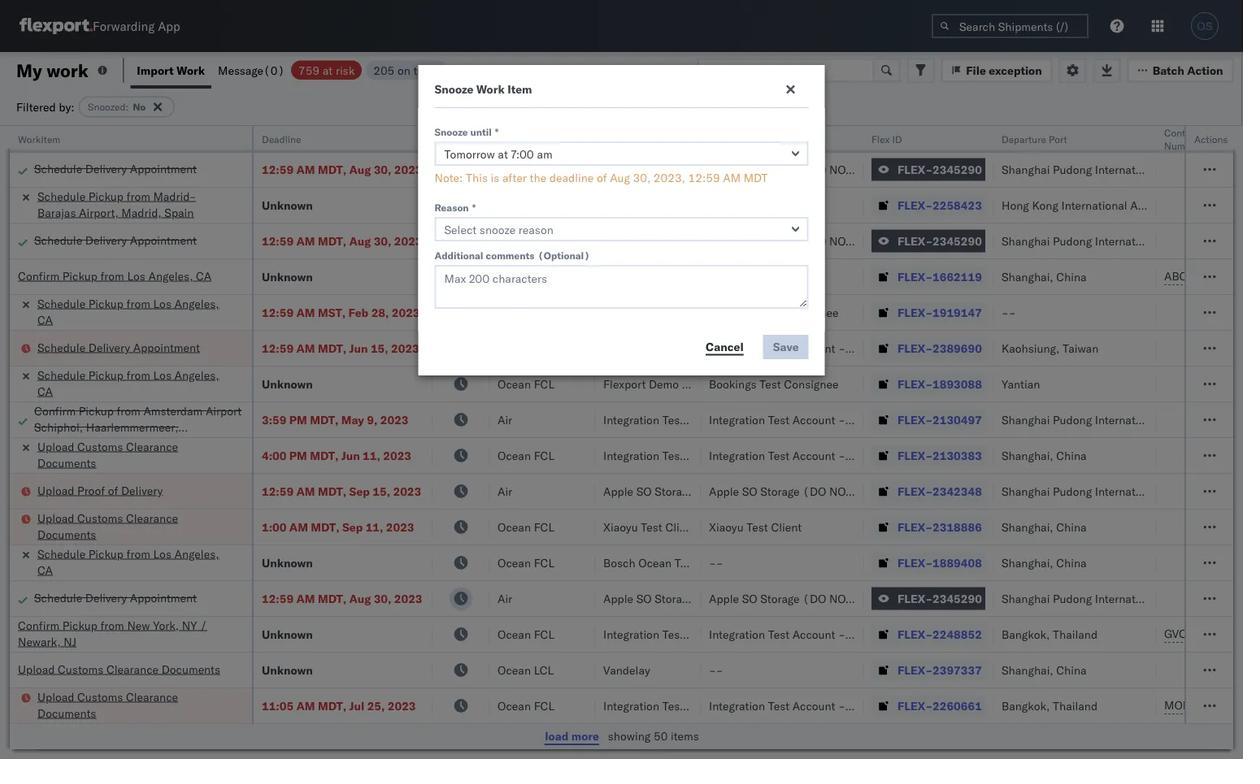 Task type: describe. For each thing, give the bounding box(es) containing it.
schedule delivery appointment button up confirm pickup from new york, ny / newark, nj
[[34, 590, 197, 608]]

my
[[16, 59, 42, 81]]

13 flex- from the top
[[898, 556, 933, 570]]

from inside schedule pickup from madrid– barajas airport, madrid, spain
[[127, 189, 150, 203]]

ocean for flex-2260661
[[498, 699, 531, 713]]

(0)
[[264, 63, 285, 77]]

schedule delivery appointment link for schedule delivery appointment button above confirm pickup from new york, ny / newark, nj
[[34, 590, 197, 606]]

9,
[[367, 413, 378, 427]]

2 shanghai from the top
[[1002, 234, 1050, 248]]

angeles, for flex-1889408
[[174, 547, 219, 561]]

flexport for unknown
[[603, 377, 646, 391]]

fcl for flex-2318886
[[534, 520, 555, 534]]

schedule pickup from los angeles international airport
[[37, 118, 216, 148]]

mdt, down 3:59 pm mdt, may 9, 2023
[[310, 449, 339, 463]]

account for flex-2260661
[[793, 699, 836, 713]]

flex-1889408
[[898, 556, 982, 570]]

from up amsterdam
[[127, 368, 150, 382]]

los inside button
[[127, 269, 145, 283]]

2 horizontal spatial client
[[771, 520, 802, 534]]

snooze work item
[[435, 82, 532, 96]]

reset to default filters
[[566, 63, 687, 77]]

barajas
[[37, 205, 76, 220]]

customs for the middle the upload customs clearance documents button
[[58, 662, 103, 677]]

confirm pickup from amsterdam airport schiphol, haarlemmermeer, netherlands link
[[34, 403, 244, 451]]

integration for flex-2248852
[[709, 627, 765, 642]]

am down 4:00 pm mdt, jun 11, 2023
[[296, 484, 315, 499]]

snooze for until
[[435, 126, 468, 138]]

name
[[632, 133, 658, 145]]

customs for the upload customs clearance documents button corresponding to 11:05 am mdt, jul 25, 2023
[[77, 690, 123, 704]]

angeles, for flex-1893088
[[174, 368, 219, 382]]

of inside upload proof of delivery link
[[108, 483, 118, 498]]

bookings test consignee for flex-1919147
[[709, 305, 839, 320]]

upload down schiphol,
[[37, 440, 74, 454]]

2 integration test account - on ag from the left
[[709, 341, 884, 355]]

international inside schedule pickup from los angeles international airport
[[37, 134, 103, 148]]

10 flex- from the top
[[898, 449, 933, 463]]

delivery inside button
[[121, 483, 163, 498]]

integration test account - swarovski for flex-2248852
[[709, 627, 901, 642]]

2258423
[[933, 198, 982, 212]]

client inside button
[[603, 133, 630, 145]]

bookings test consignee for flex-1893088
[[709, 377, 839, 391]]

snooze until *
[[435, 126, 499, 138]]

no
[[133, 101, 146, 113]]

mdt, down 4:00 pm mdt, jun 11, 2023
[[318, 484, 347, 499]]

flex-2397337
[[898, 663, 982, 677]]

madrid–
[[153, 189, 196, 203]]

Select snooze reason text field
[[435, 217, 809, 242]]

kaohsiung, taiwan
[[1002, 341, 1099, 355]]

resize handle column header for mode
[[576, 126, 595, 760]]

4 shanghai pudong international airport from the top
[[1002, 484, 1200, 499]]

1662119
[[933, 270, 982, 284]]

am down '12:59 am mst, feb 28, 2023'
[[296, 341, 315, 355]]

upload proof of delivery
[[37, 483, 163, 498]]

pickup for shanghai,'s 'schedule pickup from los angeles, ca' link
[[88, 547, 124, 561]]

schedule pickup from los angeles international airport link
[[37, 117, 231, 149]]

am up '12:59 am mst, feb 28, 2023'
[[296, 234, 315, 248]]

16 flex- from the top
[[898, 663, 933, 677]]

4 flex- from the top
[[898, 234, 933, 248]]

los for flex-1889408
[[153, 547, 172, 561]]

12:59 am mdt, aug 30, 2023 for schedule delivery appointment button above confirm pickup from new york, ny / newark, nj
[[262, 592, 423, 606]]

flex-2389690
[[898, 341, 982, 355]]

lagerfeld for flex-2130383
[[872, 449, 921, 463]]

mdt, down 1:00 am mdt, sep 11, 2023
[[318, 592, 347, 606]]

unknown for flex-1889408
[[262, 556, 313, 570]]

snooze up note:
[[441, 133, 473, 145]]

documents down netherlands
[[37, 456, 96, 470]]

bangkok, for flex-2260661
[[1002, 699, 1050, 713]]

9 flex- from the top
[[898, 413, 933, 427]]

mode
[[498, 133, 523, 145]]

schiphol,
[[34, 420, 83, 434]]

file exception
[[966, 63, 1042, 77]]

load
[[545, 730, 569, 744]]

consignee button
[[701, 129, 847, 146]]

account for flex-2130383
[[793, 449, 836, 463]]

integration for flex-2130497
[[709, 413, 765, 427]]

actions
[[1195, 133, 1228, 145]]

ac ram
[[603, 126, 645, 141]]

30, for schedule delivery appointment button underneath airport, in the left of the page "schedule delivery appointment" link
[[374, 234, 391, 248]]

shanghai, china for 1889408
[[1002, 556, 1087, 570]]

flexport demo consignee for flex-1919147
[[603, 305, 737, 320]]

upload customs clearance documents button for 11:05 am mdt, jul 25, 2023
[[37, 689, 231, 723]]

customs down haarlemmermeer,
[[77, 440, 123, 454]]

additional
[[435, 249, 484, 261]]

3 shanghai from the top
[[1002, 413, 1050, 427]]

6 flex- from the top
[[898, 305, 933, 320]]

1893088
[[933, 377, 982, 391]]

import
[[137, 63, 174, 77]]

shanghai, china for 2397337
[[1002, 663, 1087, 677]]

shanghai, for flex-2130383
[[1002, 449, 1054, 463]]

feb
[[349, 305, 369, 320]]

integration for flex-2389690
[[709, 341, 765, 355]]

confirm pickup from amsterdam airport schiphol, haarlemmermeer, netherlands button
[[34, 403, 244, 451]]

ocean lcl
[[498, 663, 554, 677]]

aug for schedule delivery appointment button underneath airport, in the left of the page
[[349, 234, 371, 248]]

message
[[218, 63, 264, 77]]

departure port button
[[994, 129, 1140, 146]]

-- for flex-1857563
[[709, 126, 723, 141]]

schedule delivery appointment button down workitem "button"
[[34, 161, 197, 179]]

items
[[671, 730, 699, 744]]

shanghai pudong international airport for confirm pickup from amsterdam airport schiphol, haarlemmermeer, netherlands link
[[1002, 413, 1200, 427]]

netherlands
[[34, 436, 98, 451]]

integration test account - karl lagerfeld for flex-2130383
[[709, 449, 921, 463]]

flex-2260661
[[898, 699, 982, 713]]

1 on from the left
[[743, 341, 760, 355]]

ocean for flex-1662119
[[498, 270, 531, 284]]

deadline button
[[254, 129, 416, 146]]

international for confirm pickup from amsterdam airport schiphol, haarlemmermeer, netherlands button
[[1095, 413, 1161, 427]]

30, for "schedule delivery appointment" link related to schedule delivery appointment button under workitem "button"
[[374, 162, 391, 176]]

container
[[1165, 126, 1208, 139]]

upload customs clearance documents button for 1:00 am mdt, sep 11, 2023
[[37, 510, 231, 544]]

flex id
[[872, 133, 902, 145]]

confirm pickup from new york, ny / newark, nj button
[[18, 618, 234, 652]]

from up the new
[[127, 547, 150, 561]]

5 air from the top
[[498, 484, 512, 499]]

reset to default filters button
[[556, 58, 697, 83]]

15 flex- from the top
[[898, 627, 933, 642]]

4 pudong from the top
[[1053, 484, 1092, 499]]

snooze for work
[[435, 82, 474, 96]]

flex-1919147
[[898, 305, 982, 320]]

container numbers
[[1165, 126, 1208, 152]]

york,
[[153, 619, 179, 633]]

flex-2345290 for schedule delivery appointment button under workitem "button"
[[898, 162, 982, 176]]

am left mdt
[[723, 171, 741, 185]]

note: this is after the deadline of aug 30, 2023, 12:59 am mdt
[[435, 171, 768, 185]]

schedule delivery appointment link for schedule delivery appointment button below confirm pickup from los angeles, ca button
[[37, 340, 200, 356]]

shanghai pudong international airport for "schedule delivery appointment" link associated with schedule delivery appointment button above confirm pickup from new york, ny / newark, nj
[[1002, 592, 1200, 606]]

8 flex- from the top
[[898, 377, 933, 391]]

am down deadline
[[296, 162, 315, 176]]

from inside confirm pickup from amsterdam airport schiphol, haarlemmermeer, netherlands
[[117, 404, 141, 418]]

1 resize handle column header from the left
[[233, 126, 252, 760]]

air for schedule delivery appointment button under workitem "button"
[[498, 162, 512, 176]]

4 shanghai from the top
[[1002, 484, 1050, 499]]

flex-1662119
[[898, 270, 982, 284]]

test for flex-2130383
[[768, 449, 790, 463]]

pm for 4:00
[[289, 449, 307, 463]]

from down airport, in the left of the page
[[100, 269, 124, 283]]

exception
[[989, 63, 1042, 77]]

reason
[[435, 201, 469, 213]]

2318886
[[933, 520, 982, 534]]

mdt, left jul
[[318, 699, 347, 713]]

upload inside button
[[37, 483, 74, 498]]

2389690
[[933, 341, 982, 355]]

am right '1:00'
[[289, 520, 308, 534]]

1 vertical spatial *
[[472, 201, 476, 213]]

mdt, down 'mst,'
[[318, 341, 347, 355]]

schedule delivery appointment button down airport, in the left of the page
[[34, 232, 197, 250]]

schedule pickup from los angeles, ca link for shanghai,
[[37, 546, 231, 579]]

file
[[966, 63, 986, 77]]

ocean fcl for flex-2318886
[[498, 520, 555, 534]]

batch action
[[1153, 63, 1224, 77]]

11:05 am mdt, jul 25, 2023
[[262, 699, 416, 713]]

integration for flex-2130383
[[709, 449, 765, 463]]

consignee inside consignee button
[[709, 133, 756, 145]]

client name
[[603, 133, 658, 145]]

fcl for flex-1893088
[[534, 377, 555, 391]]

the
[[530, 171, 547, 185]]

upload down upload proof of delivery button
[[37, 511, 74, 525]]

schedule inside schedule pickup from los angeles international airport
[[37, 118, 86, 132]]

1 integration test account - on ag from the left
[[603, 341, 778, 355]]

from down confirm pickup from los angeles, ca button
[[127, 296, 150, 311]]

pickup for 'schedule pickup from los angeles, ca' link related to -
[[88, 296, 124, 311]]

snoozed : no
[[88, 101, 146, 113]]

ocean fcl for flex-1893088
[[498, 377, 555, 391]]

gvcu5265864
[[1165, 627, 1244, 641]]

until
[[470, 126, 492, 138]]

test for flex-2248852
[[768, 627, 790, 642]]

upload customs clearance documents down confirm pickup from new york, ny / newark, nj
[[37, 690, 178, 721]]

aug down the tomorrow at 7:00 am "text field"
[[610, 171, 630, 185]]

additional comments (optional)
[[435, 249, 590, 261]]

os
[[1197, 20, 1213, 32]]

2 xiaoyu test client from the left
[[709, 520, 802, 534]]

after
[[503, 171, 527, 185]]

upload down "newark,"
[[18, 662, 55, 677]]

3 resize handle column header from the left
[[470, 126, 490, 760]]

7 flex- from the top
[[898, 341, 933, 355]]

2 schedule pickup from los angeles, ca from the top
[[37, 368, 219, 399]]

reason *
[[435, 201, 476, 213]]

50
[[654, 730, 668, 744]]

12 flex- from the top
[[898, 520, 933, 534]]

china for flex-1662119
[[1057, 270, 1087, 284]]

flex-1857563
[[898, 126, 982, 141]]

china for flex-2318886
[[1057, 520, 1087, 534]]

mst,
[[318, 305, 346, 320]]

fcl for flex-2130383
[[534, 449, 555, 463]]

flex-2258423
[[898, 198, 982, 212]]

upload customs clearance documents down upload proof of delivery button
[[37, 511, 178, 542]]

from inside confirm pickup from new york, ny / newark, nj
[[100, 619, 124, 633]]

ca inside button
[[196, 269, 212, 283]]

Max 200 characters text field
[[435, 265, 809, 309]]

appointment up madrid–
[[130, 161, 197, 176]]

ocean for flex-2130383
[[498, 449, 531, 463]]

mdt, down the 12:59 am mdt, sep 15, 2023
[[311, 520, 340, 534]]

shanghai, for flex-1662119
[[1002, 270, 1054, 284]]

more
[[572, 730, 599, 744]]

resize handle column header for deadline
[[413, 126, 433, 760]]

pudong for schedule delivery appointment button above confirm pickup from new york, ny / newark, nj
[[1053, 592, 1092, 606]]

4:00 pm mdt, jun 11, 2023
[[262, 449, 412, 463]]

mdt
[[744, 171, 768, 185]]

shanghai, for flex-2397337
[[1002, 663, 1054, 677]]

12:59 am mst, feb 28, 2023
[[262, 305, 420, 320]]

ca for flex-1893088
[[37, 384, 53, 399]]

2 flex- from the top
[[898, 162, 933, 176]]

new
[[127, 619, 150, 633]]

3 flex- from the top
[[898, 198, 933, 212]]

2342348
[[933, 484, 982, 499]]

taiwan
[[1063, 341, 1099, 355]]

upload customs clearance documents up upload proof of delivery
[[37, 440, 178, 470]]

by:
[[59, 100, 74, 114]]

mdt, left may on the bottom of page
[[310, 413, 339, 427]]

international for schedule delivery appointment button above confirm pickup from new york, ny / newark, nj
[[1095, 592, 1161, 606]]

test for flex-1893088
[[760, 377, 781, 391]]

test for flex-2130497
[[768, 413, 790, 427]]

angeles
[[174, 118, 216, 132]]

5 flex- from the top
[[898, 270, 933, 284]]

am right 11:05
[[296, 699, 315, 713]]

upload proof of delivery button
[[37, 483, 163, 501]]

import work button
[[130, 52, 211, 89]]

resize handle column header for flex id
[[974, 126, 994, 760]]

unknown for flex-1893088
[[262, 377, 313, 391]]

snoozed
[[88, 101, 126, 113]]

los for flex-1857563
[[153, 118, 172, 132]]



Task type: vqa. For each thing, say whether or not it's contained in the screenshot.
Nov 19, 2022 7:57 AM's 'All'
no



Task type: locate. For each thing, give the bounding box(es) containing it.
2 resize handle column header from the left
[[413, 126, 433, 760]]

1 2345290 from the top
[[933, 162, 982, 176]]

confirm for confirm pickup from amsterdam airport schiphol, haarlemmermeer, netherlands
[[34, 404, 76, 418]]

flex-1919147 button
[[872, 301, 986, 324], [872, 301, 986, 324]]

flex-2345290 button
[[872, 158, 986, 181], [872, 158, 986, 181], [872, 230, 986, 253], [872, 230, 986, 253], [872, 588, 986, 610], [872, 588, 986, 610]]

shanghai
[[1002, 162, 1050, 176], [1002, 234, 1050, 248], [1002, 413, 1050, 427], [1002, 484, 1050, 499], [1002, 592, 1050, 606]]

shanghai, right 2397337
[[1002, 663, 1054, 677]]

0 vertical spatial 12:59 am mdt, aug 30, 2023
[[262, 162, 423, 176]]

bangkok, right 2260661
[[1002, 699, 1050, 713]]

flex-2389690 button
[[872, 337, 986, 360], [872, 337, 986, 360]]

25,
[[367, 699, 385, 713]]

1 vertical spatial bookings test consignee
[[709, 377, 839, 391]]

use)
[[749, 162, 779, 176], [855, 162, 884, 176], [749, 234, 779, 248], [855, 234, 884, 248], [749, 484, 779, 499], [855, 484, 884, 499], [749, 592, 779, 606], [855, 592, 884, 606]]

lagerfeld down flex-2130497
[[872, 449, 921, 463]]

am down 1:00 am mdt, sep 11, 2023
[[296, 592, 315, 606]]

12:59 am mdt, aug 30, 2023 down deadline 'button'
[[262, 162, 423, 176]]

confirm pickup from los angeles, ca button
[[18, 268, 212, 286]]

not
[[724, 162, 746, 176], [829, 162, 852, 176], [724, 234, 746, 248], [829, 234, 852, 248], [724, 484, 746, 499], [829, 484, 852, 499], [724, 592, 746, 606], [829, 592, 852, 606]]

1 flexport from the top
[[603, 305, 646, 320]]

3 flex-2345290 from the top
[[898, 592, 982, 606]]

from inside schedule pickup from los angeles international airport
[[127, 118, 150, 132]]

1919147
[[933, 305, 982, 320]]

pickup for 2nd 'schedule pickup from los angeles, ca' link from the bottom
[[88, 368, 124, 382]]

11, down the '9,'
[[363, 449, 380, 463]]

newark,
[[18, 635, 61, 649]]

aug for schedule delivery appointment button under workitem "button"
[[349, 162, 371, 176]]

12:59 am mdt, aug 30, 2023 up '12:59 am mst, feb 28, 2023'
[[262, 234, 423, 248]]

1 vertical spatial jun
[[341, 449, 360, 463]]

4 unknown from the top
[[262, 377, 313, 391]]

ocean fcl for flex-2248852
[[498, 627, 555, 642]]

0 vertical spatial schedule pickup from los angeles, ca
[[37, 296, 219, 327]]

1 air from the top
[[498, 126, 512, 141]]

2 lagerfeld from the top
[[872, 449, 921, 463]]

unknown for flex-1857563
[[262, 126, 313, 141]]

2248852
[[933, 627, 982, 642]]

4:00
[[262, 449, 287, 463]]

snooze down track
[[435, 82, 474, 96]]

2 thailand from the top
[[1053, 699, 1098, 713]]

1 xiaoyu from the left
[[603, 520, 638, 534]]

pickup inside confirm pickup from amsterdam airport schiphol, haarlemmermeer, netherlands
[[79, 404, 114, 418]]

angeles, for flex-1919147
[[174, 296, 219, 311]]

schedule delivery appointment button
[[34, 161, 197, 179], [34, 232, 197, 250], [37, 340, 200, 357], [34, 590, 197, 608]]

angeles, inside button
[[148, 269, 193, 283]]

customs down confirm pickup from new york, ny / newark, nj
[[77, 690, 123, 704]]

proof
[[77, 483, 105, 498]]

aug down 1:00 am mdt, sep 11, 2023
[[349, 592, 371, 606]]

1 ocean fcl from the top
[[498, 270, 555, 284]]

--
[[709, 126, 723, 141], [1002, 305, 1016, 320], [709, 556, 723, 570], [709, 663, 723, 677]]

work for snooze
[[476, 82, 505, 96]]

1 vertical spatial sep
[[342, 520, 363, 534]]

unknown for flex-2258423
[[262, 198, 313, 212]]

0 vertical spatial bangkok,
[[1002, 627, 1050, 642]]

los up amsterdam
[[153, 368, 172, 382]]

2 bookings test consignee from the top
[[709, 377, 839, 391]]

flex-2342348
[[898, 484, 982, 499]]

1 horizontal spatial on
[[849, 341, 866, 355]]

karl left flex-2130383
[[849, 449, 869, 463]]

2 vertical spatial schedule pickup from los angeles, ca
[[37, 547, 219, 577]]

1 vertical spatial thailand
[[1053, 699, 1098, 713]]

international
[[37, 134, 103, 148], [1095, 162, 1161, 176], [1095, 234, 1161, 248], [1095, 413, 1161, 427], [1095, 484, 1161, 499], [1095, 592, 1161, 606]]

0 horizontal spatial xiaoyu
[[603, 520, 638, 534]]

bangkok, for flex-2248852
[[1002, 627, 1050, 642]]

pickup inside confirm pickup from new york, ny / newark, nj
[[62, 619, 97, 633]]

fcl for flex-1662119
[[534, 270, 555, 284]]

appointment down spain at the top
[[130, 233, 197, 247]]

schedule delivery appointment link up confirm pickup from new york, ny / newark, nj
[[34, 590, 197, 606]]

1 horizontal spatial of
[[597, 171, 607, 185]]

0 vertical spatial jun
[[349, 341, 368, 355]]

1 china from the top
[[1057, 270, 1087, 284]]

unknown for flex-1662119
[[262, 270, 313, 284]]

4 china from the top
[[1057, 556, 1087, 570]]

:
[[126, 101, 129, 113]]

0 vertical spatial sep
[[349, 484, 370, 499]]

this
[[466, 171, 488, 185]]

1 lagerfeld from the top
[[872, 413, 921, 427]]

schedule
[[37, 118, 86, 132], [34, 161, 82, 176], [37, 189, 86, 203], [34, 233, 82, 247], [37, 296, 86, 311], [37, 340, 86, 355], [37, 368, 86, 382], [37, 547, 86, 561], [34, 591, 82, 605]]

(optional)
[[538, 249, 590, 261]]

1 flex- from the top
[[898, 126, 933, 141]]

schedule pickup from los angeles, ca up the new
[[37, 547, 219, 577]]

import work
[[137, 63, 205, 77]]

pudong for schedule delivery appointment button underneath airport, in the left of the page
[[1053, 234, 1092, 248]]

1 shanghai pudong international airport from the top
[[1002, 162, 1200, 176]]

air for schedule delivery appointment button above confirm pickup from new york, ny / newark, nj
[[498, 592, 512, 606]]

filtered
[[16, 100, 56, 114]]

1 xiaoyu test client from the left
[[603, 520, 696, 534]]

apple
[[603, 162, 634, 176], [709, 162, 739, 176], [603, 234, 634, 248], [709, 234, 739, 248], [603, 484, 634, 499], [709, 484, 739, 499], [603, 592, 634, 606], [709, 592, 739, 606]]

bookings for flex-1893088
[[709, 377, 757, 391]]

2 vertical spatial upload customs clearance documents button
[[37, 689, 231, 723]]

4 resize handle column header from the left
[[576, 126, 595, 760]]

deadline
[[550, 171, 594, 185]]

jun for 11,
[[341, 449, 360, 463]]

0 vertical spatial *
[[495, 126, 499, 138]]

from left the new
[[100, 619, 124, 633]]

shanghai,
[[1002, 270, 1054, 284], [1002, 449, 1054, 463], [1002, 520, 1054, 534], [1002, 556, 1054, 570], [1002, 663, 1054, 677]]

test for flex-2318886
[[747, 520, 768, 534]]

2 on from the left
[[849, 341, 866, 355]]

aug up feb at the left
[[349, 234, 371, 248]]

shanghai, china for 2130383
[[1002, 449, 1087, 463]]

0 vertical spatial karl
[[849, 413, 869, 427]]

1:00 am mdt, sep 11, 2023
[[262, 520, 414, 534]]

clearance for 1:00 am mdt, sep 11, 2023 the upload customs clearance documents button
[[126, 511, 178, 525]]

air for schedule delivery appointment button underneath airport, in the left of the page
[[498, 234, 512, 248]]

14 flex- from the top
[[898, 592, 933, 606]]

pickup for schedule pickup from madrid– barajas airport, madrid, spain link at the left top of the page
[[88, 189, 124, 203]]

mode button
[[490, 129, 579, 146]]

los left angeles
[[153, 118, 172, 132]]

1 integration test account - swarovski from the top
[[709, 627, 901, 642]]

resize handle column header for client name
[[682, 126, 701, 760]]

1 vertical spatial integration test account - swarovski
[[709, 699, 901, 713]]

1 swarovski from the top
[[849, 627, 901, 642]]

Search Shipments (/) text field
[[932, 14, 1089, 38]]

ocean for flex-1889408
[[498, 556, 531, 570]]

-- for flex-2397337
[[709, 663, 723, 677]]

1 horizontal spatial client
[[666, 520, 696, 534]]

5 unknown from the top
[[262, 556, 313, 570]]

6 resize handle column header from the left
[[844, 126, 864, 760]]

12:59 am mdt, aug 30, 2023 down 1:00 am mdt, sep 11, 2023
[[262, 592, 423, 606]]

bookings test consignee
[[709, 305, 839, 320], [709, 377, 839, 391]]

5 fcl from the top
[[534, 520, 555, 534]]

11:05
[[262, 699, 294, 713]]

3 shanghai pudong international airport from the top
[[1002, 413, 1200, 427]]

2345290 for "schedule delivery appointment" link associated with schedule delivery appointment button above confirm pickup from new york, ny / newark, nj
[[933, 592, 982, 606]]

sep down the 12:59 am mdt, sep 15, 2023
[[342, 520, 363, 534]]

3 12:59 am mdt, aug 30, 2023 from the top
[[262, 592, 423, 606]]

delivery
[[85, 161, 127, 176], [85, 233, 127, 247], [88, 340, 130, 355], [121, 483, 163, 498], [85, 591, 127, 605]]

1 shanghai, from the top
[[1002, 270, 1054, 284]]

flexport demo consignee up cancel at the top of page
[[603, 305, 737, 320]]

work for import
[[177, 63, 205, 77]]

pudong for confirm pickup from amsterdam airport schiphol, haarlemmermeer, netherlands button
[[1053, 413, 1092, 427]]

1 vertical spatial schedule pickup from los angeles, ca
[[37, 368, 219, 399]]

consignee
[[709, 133, 756, 145], [682, 305, 737, 320], [784, 305, 839, 320], [682, 377, 737, 391], [784, 377, 839, 391]]

2345290
[[933, 162, 982, 176], [933, 234, 982, 248], [933, 592, 982, 606]]

confirm for confirm pickup from new york, ny / newark, nj
[[18, 619, 59, 633]]

0 horizontal spatial *
[[472, 201, 476, 213]]

flex-2345290 up flex-2248852
[[898, 592, 982, 606]]

work right import
[[177, 63, 205, 77]]

2345290 up 2258423
[[933, 162, 982, 176]]

international for schedule delivery appointment button underneath airport, in the left of the page
[[1095, 234, 1161, 248]]

2 shanghai, china from the top
[[1002, 449, 1087, 463]]

12:59 am mdt, aug 30, 2023 for schedule delivery appointment button under workitem "button"
[[262, 162, 423, 176]]

jun for 15,
[[349, 341, 368, 355]]

schedule delivery appointment down airport, in the left of the page
[[34, 233, 197, 247]]

1 integration test account - karl lagerfeld from the top
[[709, 413, 921, 427]]

2 bangkok, from the top
[[1002, 699, 1050, 713]]

flex-2248852 button
[[872, 623, 986, 646], [872, 623, 986, 646]]

schedule delivery appointment button down confirm pickup from los angeles, ca button
[[37, 340, 200, 357]]

upload left the proof
[[37, 483, 74, 498]]

thailand for mofu0618318
[[1053, 699, 1098, 713]]

appointment up amsterdam
[[133, 340, 200, 355]]

xiaoyu test client
[[603, 520, 696, 534], [709, 520, 802, 534]]

1 vertical spatial flexport
[[603, 377, 646, 391]]

mdt, down deadline 'button'
[[318, 162, 347, 176]]

1 vertical spatial confirm
[[34, 404, 76, 418]]

3 ocean fcl from the top
[[498, 377, 555, 391]]

resize handle column header
[[233, 126, 252, 760], [413, 126, 433, 760], [470, 126, 490, 760], [576, 126, 595, 760], [682, 126, 701, 760], [844, 126, 864, 760], [974, 126, 994, 760], [1137, 126, 1156, 760], [1214, 126, 1234, 760]]

schedule delivery appointment for schedule delivery appointment button underneath airport, in the left of the page
[[34, 233, 197, 247]]

0 horizontal spatial ag
[[763, 341, 778, 355]]

6 air from the top
[[498, 592, 512, 606]]

schedule pickup from los angeles, ca up haarlemmermeer,
[[37, 368, 219, 399]]

flexport demo consignee for flex-1893088
[[603, 377, 737, 391]]

1 vertical spatial bangkok,
[[1002, 699, 1050, 713]]

2 xiaoyu from the left
[[709, 520, 744, 534]]

flexport. image
[[20, 18, 93, 34]]

flex-2130497
[[898, 413, 982, 427]]

5 pudong from the top
[[1053, 592, 1092, 606]]

1 12:59 am mdt, aug 30, 2023 from the top
[[262, 162, 423, 176]]

0 horizontal spatial of
[[108, 483, 118, 498]]

deadline
[[262, 133, 301, 145]]

documents for the upload customs clearance documents button corresponding to 11:05 am mdt, jul 25, 2023
[[37, 706, 96, 721]]

205
[[373, 63, 395, 77]]

client name button
[[595, 129, 685, 146]]

1 vertical spatial bookings
[[709, 377, 757, 391]]

0 vertical spatial 11,
[[363, 449, 380, 463]]

of
[[597, 171, 607, 185], [108, 483, 118, 498]]

0 vertical spatial integration test account - karl lagerfeld
[[709, 413, 921, 427]]

0 vertical spatial flexport
[[603, 305, 646, 320]]

1 vertical spatial demo
[[649, 377, 679, 391]]

ocean fcl for flex-1889408
[[498, 556, 555, 570]]

test for flex-2260661
[[768, 699, 790, 713]]

1 vertical spatial pm
[[289, 449, 307, 463]]

pickup inside schedule pickup from madrid– barajas airport, madrid, spain
[[88, 189, 124, 203]]

flexport for 12:59 am mst, feb 28, 2023
[[603, 305, 646, 320]]

upload down the nj
[[37, 690, 74, 704]]

1 vertical spatial karl
[[849, 449, 869, 463]]

ocean for flex-2248852
[[498, 627, 531, 642]]

ocean for flex-1893088
[[498, 377, 531, 391]]

mdt, up 'mst,'
[[318, 234, 347, 248]]

schedule pickup from madrid– barajas airport, madrid, spain link
[[37, 188, 231, 221]]

pickup for confirm pickup from amsterdam airport schiphol, haarlemmermeer, netherlands link
[[79, 404, 114, 418]]

1 horizontal spatial xiaoyu test client
[[709, 520, 802, 534]]

jun down feb at the left
[[349, 341, 368, 355]]

forwarding app
[[93, 18, 180, 34]]

schedule pickup from los angeles, ca link up the new
[[37, 546, 231, 579]]

lagerfeld for flex-2130497
[[872, 413, 921, 427]]

1 ag from the left
[[763, 341, 778, 355]]

bookings test consignee down cancel button at the right top of page
[[709, 377, 839, 391]]

schedule delivery appointment link for schedule delivery appointment button underneath airport, in the left of the page
[[34, 232, 197, 248]]

schedule pickup from los angeles, ca for shanghai,
[[37, 547, 219, 577]]

0 vertical spatial upload customs clearance documents button
[[37, 510, 231, 544]]

2 vertical spatial 2345290
[[933, 592, 982, 606]]

2 demo from the top
[[649, 377, 679, 391]]

workitem
[[18, 133, 60, 145]]

haarlemmermeer,
[[86, 420, 179, 434]]

of right deadline
[[597, 171, 607, 185]]

app
[[158, 18, 180, 34]]

air for confirm pickup from amsterdam airport schiphol, haarlemmermeer, netherlands button
[[498, 413, 512, 427]]

sep up 1:00 am mdt, sep 11, 2023
[[349, 484, 370, 499]]

1 vertical spatial work
[[476, 82, 505, 96]]

on
[[398, 63, 411, 77]]

flex-2318886
[[898, 520, 982, 534]]

account for flex-2248852
[[793, 627, 836, 642]]

17 flex- from the top
[[898, 699, 933, 713]]

1 shanghai from the top
[[1002, 162, 1050, 176]]

confirm inside confirm pickup from amsterdam airport schiphol, haarlemmermeer, netherlands
[[34, 404, 76, 418]]

2 bookings from the top
[[709, 377, 757, 391]]

upload customs clearance documents down confirm pickup from new york, ny / newark, nj button
[[18, 662, 220, 677]]

0 vertical spatial 2345290
[[933, 162, 982, 176]]

delivery down confirm pickup from los angeles, ca button
[[88, 340, 130, 355]]

schedule delivery appointment down confirm pickup from los angeles, ca button
[[37, 340, 200, 355]]

0 vertical spatial flexport demo consignee
[[603, 305, 737, 320]]

0 vertical spatial demo
[[649, 305, 679, 320]]

work inside button
[[177, 63, 205, 77]]

1 pudong from the top
[[1053, 162, 1092, 176]]

angeles,
[[1023, 126, 1068, 141], [148, 269, 193, 283], [174, 296, 219, 311], [174, 368, 219, 382], [174, 547, 219, 561]]

flex-2345290 up flex-2258423
[[898, 162, 982, 176]]

15, for sep
[[373, 484, 390, 499]]

pickup inside schedule pickup from los angeles international airport
[[88, 118, 124, 132]]

759 at risk
[[299, 63, 355, 77]]

1 schedule pickup from los angeles, ca link from the top
[[37, 296, 231, 328]]

0 horizontal spatial xiaoyu test client
[[603, 520, 696, 534]]

pickup for confirm pickup from los angeles, ca link
[[62, 269, 97, 283]]

0 vertical spatial 15,
[[371, 341, 388, 355]]

from
[[127, 118, 150, 132], [127, 189, 150, 203], [100, 269, 124, 283], [127, 296, 150, 311], [127, 368, 150, 382], [117, 404, 141, 418], [127, 547, 150, 561], [100, 619, 124, 633]]

fcl for flex-1919147
[[534, 305, 555, 320]]

2345290 up 2248852
[[933, 592, 982, 606]]

delivery up confirm pickup from new york, ny / newark, nj
[[85, 591, 127, 605]]

am left 'mst,'
[[296, 305, 315, 320]]

schedule pickup from los angeles, ca link down confirm pickup from los angeles, ca button
[[37, 296, 231, 328]]

4 shanghai, from the top
[[1002, 556, 1054, 570]]

appointment up york,
[[130, 591, 197, 605]]

documents
[[37, 456, 96, 470], [37, 527, 96, 542], [162, 662, 220, 677], [37, 706, 96, 721]]

11, for jun
[[363, 449, 380, 463]]

2 vertical spatial flex-2345290
[[898, 592, 982, 606]]

7 resize handle column header from the left
[[974, 126, 994, 760]]

2 integration test account - swarovski from the top
[[709, 699, 901, 713]]

los down madrid, on the left of page
[[127, 269, 145, 283]]

container numbers button
[[1156, 123, 1244, 152]]

default
[[613, 63, 652, 77]]

kaohsiung,
[[1002, 341, 1060, 355]]

documents for the middle the upload customs clearance documents button
[[162, 662, 220, 677]]

snooze left until at top left
[[435, 126, 468, 138]]

message (0)
[[218, 63, 285, 77]]

flex-2342348 button
[[872, 480, 986, 503], [872, 480, 986, 503]]

1 vertical spatial 11,
[[366, 520, 383, 534]]

delivery down workitem "button"
[[85, 161, 127, 176]]

3 schedule pickup from los angeles, ca from the top
[[37, 547, 219, 577]]

los for flex-1893088
[[153, 368, 172, 382]]

Search Work text field
[[697, 58, 875, 83]]

work left item
[[476, 82, 505, 96]]

bangkok, right 2248852
[[1002, 627, 1050, 642]]

schedule delivery appointment link down airport, in the left of the page
[[34, 232, 197, 248]]

karl left flex-2130497
[[849, 413, 869, 427]]

12:59 am mdt, aug 30, 2023 for schedule delivery appointment button underneath airport, in the left of the page
[[262, 234, 423, 248]]

flex-1889408 button
[[872, 552, 986, 575], [872, 552, 986, 575]]

china for flex-1889408
[[1057, 556, 1087, 570]]

0 horizontal spatial on
[[743, 341, 760, 355]]

0 vertical spatial thailand
[[1053, 627, 1098, 642]]

unknown for flex-2248852
[[262, 627, 313, 642]]

bookings test consignee up cancel at the top of page
[[709, 305, 839, 320]]

2 vertical spatial schedule pickup from los angeles, ca link
[[37, 546, 231, 579]]

flex-1662119 button
[[872, 266, 986, 288], [872, 266, 986, 288]]

9 resize handle column header from the left
[[1214, 126, 1234, 760]]

0 vertical spatial pm
[[289, 413, 307, 427]]

2 schedule pickup from los angeles, ca link from the top
[[37, 367, 231, 400]]

clearance for the upload customs clearance documents button corresponding to 11:05 am mdt, jul 25, 2023
[[126, 690, 178, 704]]

Tomorrow at 7:00 am text field
[[435, 142, 809, 166]]

2345290 for schedule delivery appointment button underneath airport, in the left of the page "schedule delivery appointment" link
[[933, 234, 982, 248]]

schedule pickup from los angeles, ca link up confirm pickup from amsterdam airport schiphol, haarlemmermeer, netherlands link
[[37, 367, 231, 400]]

1857563
[[933, 126, 982, 141]]

1 horizontal spatial work
[[476, 82, 505, 96]]

item
[[508, 82, 532, 96]]

2 shanghai pudong international airport from the top
[[1002, 234, 1200, 248]]

appointment
[[130, 161, 197, 176], [130, 233, 197, 247], [133, 340, 200, 355], [130, 591, 197, 605]]

upload customs clearance documents button
[[37, 510, 231, 544], [18, 662, 220, 679], [37, 689, 231, 723]]

xiaoyu
[[603, 520, 638, 534], [709, 520, 744, 534]]

fcl for flex-2260661
[[534, 699, 555, 713]]

3 schedule pickup from los angeles, ca link from the top
[[37, 546, 231, 579]]

delivery down airport, in the left of the page
[[85, 233, 127, 247]]

shanghai, right 1662119
[[1002, 270, 1054, 284]]

lagerfeld down flex-1893088
[[872, 413, 921, 427]]

bookings down cancel button at the right top of page
[[709, 377, 757, 391]]

0 vertical spatial bookings test consignee
[[709, 305, 839, 320]]

0 vertical spatial integration test account - swarovski
[[709, 627, 901, 642]]

schedule delivery appointment link down workitem "button"
[[34, 161, 197, 177]]

schedule pickup from los angeles, ca for -
[[37, 296, 219, 327]]

at
[[323, 63, 333, 77]]

1 horizontal spatial ag
[[868, 341, 884, 355]]

15, up 1:00 am mdt, sep 11, 2023
[[373, 484, 390, 499]]

5 shanghai pudong international airport from the top
[[1002, 592, 1200, 606]]

account for flex-2130497
[[793, 413, 836, 427]]

filtered by:
[[16, 100, 74, 114]]

7 ocean fcl from the top
[[498, 627, 555, 642]]

flex-2130383
[[898, 449, 982, 463]]

flex-2258423 button
[[872, 194, 986, 217], [872, 194, 986, 217]]

0 vertical spatial lagerfeld
[[872, 413, 921, 427]]

4 fcl from the top
[[534, 449, 555, 463]]

0 vertical spatial bangkok, thailand
[[1002, 627, 1098, 642]]

1889408
[[933, 556, 982, 570]]

customs for 1:00 am mdt, sep 11, 2023 the upload customs clearance documents button
[[77, 511, 123, 525]]

0 vertical spatial work
[[177, 63, 205, 77]]

customs down upload proof of delivery button
[[77, 511, 123, 525]]

0 vertical spatial schedule pickup from los angeles, ca link
[[37, 296, 231, 328]]

fcl for flex-1889408
[[534, 556, 555, 570]]

0 horizontal spatial work
[[177, 63, 205, 77]]

2345290 for "schedule delivery appointment" link related to schedule delivery appointment button under workitem "button"
[[933, 162, 982, 176]]

test for flex-2389690
[[768, 341, 790, 355]]

confirm up "newark,"
[[18, 619, 59, 633]]

1 horizontal spatial xiaoyu
[[709, 520, 744, 534]]

6 ocean fcl from the top
[[498, 556, 555, 570]]

so
[[636, 162, 652, 176], [742, 162, 758, 176], [636, 234, 652, 248], [742, 234, 758, 248], [636, 484, 652, 499], [742, 484, 758, 499], [636, 592, 652, 606], [742, 592, 758, 606]]

schedule delivery appointment up confirm pickup from new york, ny / newark, nj
[[34, 591, 197, 605]]

8 ocean fcl from the top
[[498, 699, 555, 713]]

2 ocean fcl from the top
[[498, 305, 555, 320]]

2 flexport demo consignee from the top
[[603, 377, 737, 391]]

1 vertical spatial 12:59 am mdt, aug 30, 2023
[[262, 234, 423, 248]]

karl for flex-2130383
[[849, 449, 869, 463]]

madrid,
[[121, 205, 162, 220]]

karl for flex-2130497
[[849, 413, 869, 427]]

swarovski down the flex-2397337 at the bottom
[[849, 699, 901, 713]]

documents down the proof
[[37, 527, 96, 542]]

2 vertical spatial 12:59 am mdt, aug 30, 2023
[[262, 592, 423, 606]]

11 flex- from the top
[[898, 484, 933, 499]]

1 vertical spatial lagerfeld
[[872, 449, 921, 463]]

1 vertical spatial schedule pickup from los angeles, ca link
[[37, 367, 231, 400]]

demo for flex-1919147
[[649, 305, 679, 320]]

7 fcl from the top
[[534, 627, 555, 642]]

0 vertical spatial confirm
[[18, 269, 59, 283]]

work
[[177, 63, 205, 77], [476, 82, 505, 96]]

11, down the 12:59 am mdt, sep 15, 2023
[[366, 520, 383, 534]]

0 vertical spatial flex-2345290
[[898, 162, 982, 176]]

15, down "28,"
[[371, 341, 388, 355]]

1 vertical spatial 15,
[[373, 484, 390, 499]]

shanghai, china for 2318886
[[1002, 520, 1087, 534]]

1 vertical spatial 2345290
[[933, 234, 982, 248]]

2 ag from the left
[[868, 341, 884, 355]]

1 horizontal spatial *
[[495, 126, 499, 138]]

abcd1234560
[[1165, 269, 1244, 283]]

1 vertical spatial bangkok, thailand
[[1002, 699, 1098, 713]]

1 fcl from the top
[[534, 270, 555, 284]]

showing
[[608, 730, 651, 744]]

schedule delivery appointment for schedule delivery appointment button under workitem "button"
[[34, 161, 197, 176]]

1 vertical spatial of
[[108, 483, 118, 498]]

3 shanghai, from the top
[[1002, 520, 1054, 534]]

sep for 11,
[[342, 520, 363, 534]]

1 flex-2345290 from the top
[[898, 162, 982, 176]]

thailand
[[1053, 627, 1098, 642], [1053, 699, 1098, 713]]

swarovski up the flex-2397337 at the bottom
[[849, 627, 901, 642]]

5 china from the top
[[1057, 663, 1087, 677]]

ocean fcl for flex-1662119
[[498, 270, 555, 284]]

5 ocean fcl from the top
[[498, 520, 555, 534]]

3 fcl from the top
[[534, 377, 555, 391]]

flexport demo consignee down cancel button at the right top of page
[[603, 377, 737, 391]]

1 shanghai, china from the top
[[1002, 270, 1087, 284]]

airport inside confirm pickup from amsterdam airport schiphol, haarlemmermeer, netherlands
[[206, 404, 242, 418]]

bangkok, thailand
[[1002, 627, 1098, 642], [1002, 699, 1098, 713]]

from up haarlemmermeer,
[[117, 404, 141, 418]]

7 unknown from the top
[[262, 663, 313, 677]]

3 pudong from the top
[[1053, 413, 1092, 427]]

1 bookings test consignee from the top
[[709, 305, 839, 320]]

flex-2345290 down flex-2258423
[[898, 234, 982, 248]]

confirm inside confirm pickup from new york, ny / newark, nj
[[18, 619, 59, 633]]

resize handle column header for consignee
[[844, 126, 864, 760]]

airport inside schedule pickup from los angeles international airport
[[106, 134, 142, 148]]

* right reason
[[472, 201, 476, 213]]

8 resize handle column header from the left
[[1137, 126, 1156, 760]]

bosch ocean test
[[603, 556, 696, 570]]

los down confirm pickup from los angeles, ca button
[[153, 296, 172, 311]]

5 shanghai from the top
[[1002, 592, 1050, 606]]

5 shanghai, china from the top
[[1002, 663, 1087, 677]]

2 bangkok, thailand from the top
[[1002, 699, 1098, 713]]

5 resize handle column header from the left
[[682, 126, 701, 760]]

ac
[[603, 126, 619, 141]]

5 shanghai, from the top
[[1002, 663, 1054, 677]]

2 fcl from the top
[[534, 305, 555, 320]]

2 vertical spatial confirm
[[18, 619, 59, 633]]

3 shanghai, china from the top
[[1002, 520, 1087, 534]]

forwarding
[[93, 18, 155, 34]]

1 vertical spatial swarovski
[[849, 699, 901, 713]]

0 horizontal spatial client
[[603, 133, 630, 145]]

2 karl from the top
[[849, 449, 869, 463]]

schedule inside schedule pickup from madrid– barajas airport, madrid, spain
[[37, 189, 86, 203]]

departure port
[[1002, 133, 1068, 145]]

los inside schedule pickup from los angeles international airport
[[153, 118, 172, 132]]

documents down "ny"
[[162, 662, 220, 677]]

1 vertical spatial integration test account - karl lagerfeld
[[709, 449, 921, 463]]

shanghai, for flex-2318886
[[1002, 520, 1054, 534]]

6 unknown from the top
[[262, 627, 313, 642]]

shanghai, right 2130383
[[1002, 449, 1054, 463]]

os button
[[1187, 7, 1224, 45]]

los left port
[[1002, 126, 1020, 141]]

0 vertical spatial swarovski
[[849, 627, 901, 642]]

0 vertical spatial of
[[597, 171, 607, 185]]

flex-2345290 for schedule delivery appointment button above confirm pickup from new york, ny / newark, nj
[[898, 592, 982, 606]]

1 vertical spatial upload customs clearance documents button
[[18, 662, 220, 679]]

1 vertical spatial flexport demo consignee
[[603, 377, 737, 391]]

0 vertical spatial bookings
[[709, 305, 757, 320]]

confirm pickup from los angeles, ca
[[18, 269, 212, 283]]

shanghai pudong international airport for "schedule delivery appointment" link related to schedule delivery appointment button under workitem "button"
[[1002, 162, 1200, 176]]

china for flex-2130383
[[1057, 449, 1087, 463]]

integration test account - karl lagerfeld for flex-2130497
[[709, 413, 921, 427]]

from down no
[[127, 118, 150, 132]]

aug down deadline 'button'
[[349, 162, 371, 176]]

apple so storage (do not use)
[[603, 162, 779, 176], [709, 162, 884, 176], [603, 234, 779, 248], [709, 234, 884, 248], [603, 484, 779, 499], [709, 484, 884, 499], [603, 592, 779, 606], [709, 592, 884, 606]]

shanghai, china for 1662119
[[1002, 270, 1087, 284]]

documents down the nj
[[37, 706, 96, 721]]

2 2345290 from the top
[[933, 234, 982, 248]]

confirm pickup from los angeles, ca link
[[18, 268, 212, 284]]

flexport
[[603, 305, 646, 320], [603, 377, 646, 391]]

confirm pickup from new york, ny / newark, nj
[[18, 619, 207, 649]]

clearance for the middle the upload customs clearance documents button
[[106, 662, 159, 677]]

1 bangkok, from the top
[[1002, 627, 1050, 642]]

1 vertical spatial flex-2345290
[[898, 234, 982, 248]]

8 fcl from the top
[[534, 699, 555, 713]]

ca for flex-1919147
[[37, 313, 53, 327]]

1:00
[[262, 520, 287, 534]]

ocean fcl for flex-2130383
[[498, 449, 555, 463]]

flex-1893088
[[898, 377, 982, 391]]



